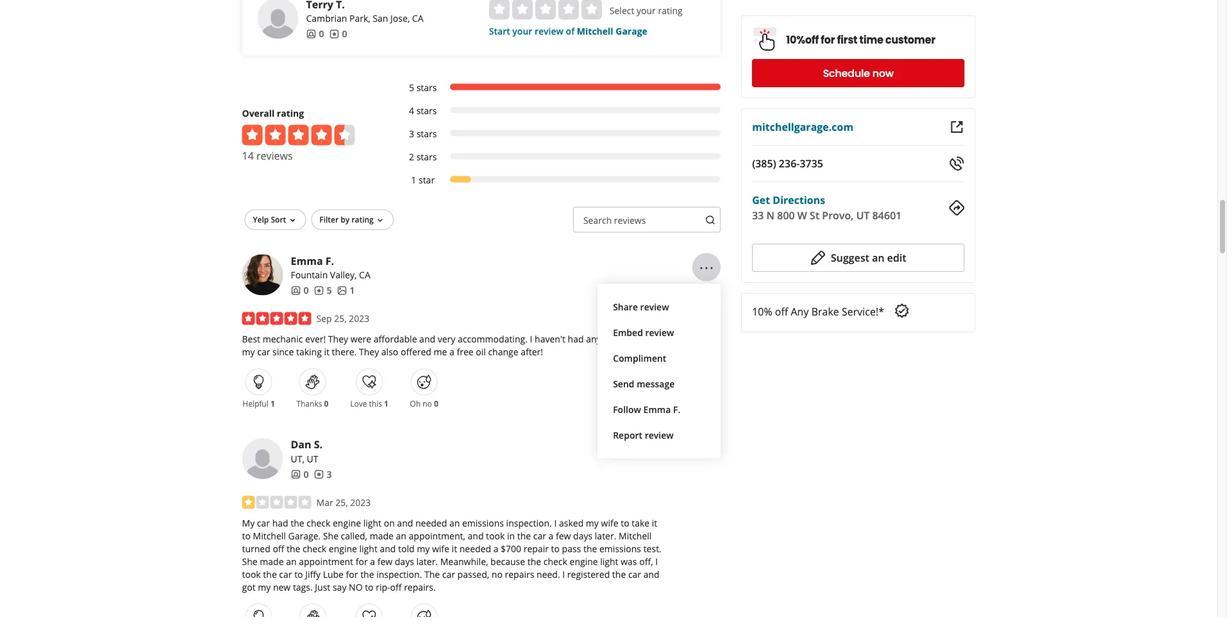 Task type: describe. For each thing, give the bounding box(es) containing it.
24 directions v2 image
[[950, 200, 965, 216]]

0 horizontal spatial off
[[273, 543, 284, 555]]

i left asked
[[554, 517, 557, 529]]

ut inside dan s. ut, ut
[[307, 453, 318, 465]]

friends element for dan
[[291, 468, 309, 481]]

the down repair
[[528, 556, 541, 568]]

compliment
[[613, 353, 667, 365]]

best
[[242, 333, 260, 346]]

photos element
[[337, 284, 355, 297]]

garage.
[[288, 530, 321, 542]]

follow emma f.
[[613, 404, 681, 416]]

(1 reaction) element for helpful 1
[[271, 398, 275, 409]]

1 vertical spatial check
[[303, 543, 327, 555]]

mitchellgarage.com link
[[753, 120, 854, 134]]

5 star rating image
[[242, 313, 311, 325]]

the right in
[[517, 530, 531, 542]]

offered
[[401, 346, 432, 358]]

0 vertical spatial check
[[307, 517, 331, 529]]

sep
[[317, 313, 332, 325]]

review for embed
[[646, 327, 674, 339]]

my inside best mechanic ever! they were affordable and very accommodating. i haven't had any issues with my car since taking it there. they also offered me a free oil change after!
[[242, 346, 255, 358]]

change
[[488, 346, 519, 358]]

ut,
[[291, 453, 305, 465]]

now
[[873, 66, 894, 81]]

0 horizontal spatial she
[[242, 556, 258, 568]]

suggest an edit
[[831, 251, 907, 265]]

s.
[[314, 438, 323, 452]]

any
[[791, 305, 809, 318]]

friends element for emma
[[291, 284, 309, 297]]

repair
[[524, 543, 549, 555]]

sep 25, 2023
[[317, 313, 370, 325]]

by
[[341, 214, 350, 225]]

3735
[[800, 157, 824, 170]]

the down "garage." on the bottom
[[287, 543, 300, 555]]

after!
[[521, 346, 543, 358]]

1 vertical spatial engine
[[329, 543, 357, 555]]

(385) 236-3735
[[753, 157, 824, 170]]

and right the on
[[397, 517, 413, 529]]

emma inside emma f. fountain valley, ca
[[291, 254, 323, 268]]

registered
[[568, 568, 610, 581]]

a inside best mechanic ever! they were affordable and very accommodating. i haven't had any issues with my car since taking it there. they also offered me a free oil change after!
[[450, 346, 455, 358]]

because
[[491, 556, 525, 568]]

16 photos v2 image
[[337, 286, 347, 296]]

84601
[[873, 208, 902, 222]]

first
[[838, 33, 858, 47]]

photo of terry t. image
[[258, 0, 299, 39]]

0 horizontal spatial mitchell
[[253, 530, 286, 542]]

0 vertical spatial took
[[486, 530, 505, 542]]

called,
[[341, 530, 368, 542]]

car inside best mechanic ever! they were affordable and very accommodating. i haven't had any issues with my car since taking it there. they also offered me a free oil change after!
[[257, 346, 270, 358]]

1 vertical spatial light
[[360, 543, 378, 555]]

2 vertical spatial engine
[[570, 556, 598, 568]]

1 horizontal spatial mitchell
[[577, 25, 614, 38]]

filter reviews by 3 stars rating element
[[396, 128, 721, 141]]

1 horizontal spatial made
[[370, 530, 394, 542]]

1 star
[[411, 174, 435, 186]]

stars for 2 stars
[[417, 151, 437, 163]]

(0 reactions) element for oh no 0
[[434, 398, 439, 409]]

had inside my car had the check engine light on and needed an emissions inspection. i asked my wife to take it to mitchell garage. she called, made an appointment, and took in the car a few days later. mitchell turned off the check engine light and told my wife it needed a $700 repair to pass the emissions test. she made an appointment for a few days later. meanwhile, because the check engine light was off, i took the car to jiffy lube for the inspection. the car passed, no repairs need. i registered the car and got my new tags. just say no to rip-off repairs.
[[272, 517, 288, 529]]

oil
[[476, 346, 486, 358]]

2 vertical spatial light
[[601, 556, 619, 568]]

1 vertical spatial they
[[359, 346, 379, 358]]

0 horizontal spatial days
[[395, 556, 414, 568]]

meanwhile,
[[440, 556, 488, 568]]

0 vertical spatial few
[[556, 530, 571, 542]]

0 horizontal spatial emissions
[[462, 517, 504, 529]]

st
[[810, 208, 820, 222]]

just
[[315, 581, 331, 593]]

0 vertical spatial inspection.
[[506, 517, 552, 529]]

1 inside photos element
[[350, 285, 355, 297]]

0 vertical spatial she
[[323, 530, 339, 542]]

rating for filter by rating
[[352, 214, 374, 225]]

1 horizontal spatial wife
[[601, 517, 619, 529]]

33
[[753, 208, 764, 222]]

passed,
[[458, 568, 490, 581]]

get
[[753, 193, 770, 207]]

0 vertical spatial needed
[[416, 517, 447, 529]]

(no rating) image
[[489, 0, 602, 20]]

edit
[[888, 251, 907, 265]]

an up new
[[286, 556, 297, 568]]

reviews for search reviews
[[614, 215, 646, 227]]

asked
[[559, 517, 584, 529]]

select your rating
[[610, 5, 683, 17]]

0 horizontal spatial inspection.
[[377, 568, 422, 581]]

1 vertical spatial took
[[242, 568, 261, 581]]

16 review v2 image for s.
[[314, 470, 324, 480]]

2 horizontal spatial mitchell
[[619, 530, 652, 542]]

jiffy
[[305, 568, 321, 581]]

1 horizontal spatial emissions
[[600, 543, 641, 555]]

2 vertical spatial for
[[346, 568, 358, 581]]

n
[[767, 208, 775, 222]]

repairs
[[505, 568, 535, 581]]

24 external link v2 image
[[950, 119, 965, 135]]

2023 for s.
[[350, 497, 371, 509]]

fountain
[[291, 269, 328, 281]]

3 stars
[[409, 128, 437, 140]]

0 for 16 friends v2 image
[[304, 468, 309, 481]]

to down my
[[242, 530, 251, 542]]

customer
[[886, 33, 936, 47]]

1 horizontal spatial later.
[[595, 530, 617, 542]]

0 vertical spatial light
[[364, 517, 382, 529]]

rip-
[[376, 581, 390, 593]]

suggest
[[831, 251, 870, 265]]

24 pencil v2 image
[[811, 250, 826, 266]]

(0 reactions) element for thanks 0
[[324, 398, 329, 409]]

filter reviews by 1 star rating element
[[396, 174, 721, 187]]

16 chevron down v2 image for yelp sort
[[288, 216, 298, 226]]

oh no 0
[[410, 398, 439, 409]]

an inside suggest an edit button
[[872, 251, 885, 265]]

overall rating
[[242, 108, 304, 120]]

overall
[[242, 108, 275, 120]]

and inside best mechanic ever! they were affordable and very accommodating. i haven't had any issues with my car since taking it there. they also offered me a free oil change after!
[[420, 333, 436, 346]]

f. inside emma f. fountain valley, ca
[[326, 254, 334, 268]]

1 horizontal spatial needed
[[460, 543, 491, 555]]

mitchellgarage.com
[[753, 120, 854, 134]]

any
[[586, 333, 601, 346]]

service!*
[[842, 305, 885, 318]]

of
[[566, 25, 575, 38]]

0 for 16 friends v2 icon related to cambrian park, san jose, ca
[[319, 28, 324, 40]]

(1 reaction) element for love this 1
[[384, 398, 389, 409]]

16 review v2 image for f.
[[314, 286, 324, 296]]

i right off, at the bottom right
[[656, 556, 658, 568]]

w
[[798, 208, 808, 222]]

the up no
[[361, 568, 374, 581]]

mar
[[317, 497, 333, 509]]

review left 'of'
[[535, 25, 564, 38]]

1 vertical spatial few
[[378, 556, 393, 568]]

tags.
[[293, 581, 313, 593]]

embed
[[613, 327, 643, 339]]

the down was
[[612, 568, 626, 581]]

lube
[[323, 568, 344, 581]]

say
[[333, 581, 347, 593]]

to up tags.
[[295, 568, 303, 581]]

10% off any brake service!*
[[753, 305, 885, 318]]

10%
[[753, 305, 773, 318]]

car up repair
[[534, 530, 546, 542]]

2023 for f.
[[349, 313, 370, 325]]

1 right "this"
[[384, 398, 389, 409]]

share review
[[613, 301, 669, 313]]

there.
[[332, 346, 357, 358]]

4 stars
[[409, 105, 437, 117]]

0 vertical spatial 16 review v2 image
[[329, 29, 340, 39]]

sort
[[271, 214, 286, 225]]

search
[[584, 215, 612, 227]]

emma f. fountain valley, ca
[[291, 254, 371, 281]]

to right no
[[365, 581, 374, 593]]

schedule now button
[[753, 59, 965, 87]]

filter by rating button
[[311, 210, 394, 230]]

jose,
[[391, 13, 410, 25]]

reviews for 14 reviews
[[257, 149, 293, 163]]

need.
[[537, 568, 560, 581]]

0 vertical spatial days
[[574, 530, 593, 542]]

2 menu image from the top
[[699, 444, 715, 460]]

1 star rating image
[[242, 496, 311, 509]]

0 vertical spatial for
[[821, 33, 835, 47]]

the right pass
[[584, 543, 597, 555]]

send message
[[613, 378, 675, 390]]

repairs.
[[404, 581, 436, 593]]

and up the meanwhile,
[[468, 530, 484, 542]]

0 horizontal spatial no
[[423, 398, 432, 409]]

this
[[369, 398, 382, 409]]

were
[[351, 333, 371, 346]]

your for start
[[513, 25, 533, 38]]

test.
[[644, 543, 662, 555]]



Task type: vqa. For each thing, say whether or not it's contained in the screenshot.
the bottom Emma
yes



Task type: locate. For each thing, give the bounding box(es) containing it.
5 left 16 photos v2
[[327, 285, 332, 297]]

rating element
[[489, 0, 602, 20]]

1 vertical spatial for
[[356, 556, 368, 568]]

light left was
[[601, 556, 619, 568]]

0 vertical spatial friends element
[[306, 28, 324, 41]]

5 for 5 stars
[[409, 82, 414, 94]]

ca for f.
[[359, 269, 371, 281]]

for
[[821, 33, 835, 47], [356, 556, 368, 568], [346, 568, 358, 581]]

ca for park,
[[412, 13, 424, 25]]

4
[[409, 105, 414, 117]]

2 vertical spatial reviews element
[[314, 468, 332, 481]]

and down off, at the bottom right
[[644, 568, 660, 581]]

car down best
[[257, 346, 270, 358]]

2 16 chevron down v2 image from the left
[[375, 216, 385, 226]]

san
[[373, 13, 388, 25]]

1 left star
[[411, 174, 417, 186]]

1 horizontal spatial 5
[[409, 82, 414, 94]]

no
[[423, 398, 432, 409], [492, 568, 503, 581]]

start your review of mitchell garage
[[489, 25, 648, 38]]

light down called,
[[360, 543, 378, 555]]

1 vertical spatial 3
[[327, 468, 332, 481]]

search reviews
[[584, 215, 646, 227]]

check up need.
[[544, 556, 568, 568]]

dan s. link
[[291, 438, 323, 452]]

2 vertical spatial check
[[544, 556, 568, 568]]

16 friends v2 image
[[306, 29, 317, 39], [291, 286, 301, 296]]

16 friends v2 image for fountain valley, ca
[[291, 286, 301, 296]]

my right got
[[258, 581, 271, 593]]

2023
[[349, 313, 370, 325], [350, 497, 371, 509]]

filter by rating
[[320, 214, 374, 225]]

took left in
[[486, 530, 505, 542]]

1 vertical spatial friends element
[[291, 284, 309, 297]]

4 stars from the top
[[417, 151, 437, 163]]

0 horizontal spatial 5
[[327, 285, 332, 297]]

dan s. ut, ut
[[291, 438, 323, 465]]

16 chevron down v2 image
[[288, 216, 298, 226], [375, 216, 385, 226]]

0 horizontal spatial (0 reactions) element
[[324, 398, 329, 409]]

1 horizontal spatial ut
[[857, 208, 870, 222]]

they up there.
[[328, 333, 348, 346]]

needed up the meanwhile,
[[460, 543, 491, 555]]

1 vertical spatial f.
[[673, 404, 681, 416]]

my right told
[[417, 543, 430, 555]]

None radio
[[489, 0, 510, 20], [536, 0, 556, 20], [559, 0, 579, 20], [582, 0, 602, 20], [489, 0, 510, 20], [536, 0, 556, 20], [559, 0, 579, 20], [582, 0, 602, 20]]

3 for 3
[[327, 468, 332, 481]]

review for report
[[645, 430, 674, 442]]

2 (0 reactions) element from the left
[[434, 398, 439, 409]]

1 vertical spatial reviews
[[614, 215, 646, 227]]

0 vertical spatial engine
[[333, 517, 361, 529]]

5 for 5
[[327, 285, 332, 297]]

0 vertical spatial menu image
[[699, 261, 715, 276]]

days down told
[[395, 556, 414, 568]]

she left called,
[[323, 530, 339, 542]]

0 horizontal spatial later.
[[417, 556, 438, 568]]

0 vertical spatial 16 friends v2 image
[[306, 29, 317, 39]]

car right the
[[442, 568, 455, 581]]

16 review v2 image down the fountain
[[314, 286, 324, 296]]

0 vertical spatial made
[[370, 530, 394, 542]]

2 (1 reaction) element from the left
[[384, 398, 389, 409]]

no inside my car had the check engine light on and needed an emissions inspection. i asked my wife to take it to mitchell garage. she called, made an appointment, and took in the car a few days later. mitchell turned off the check engine light and told my wife it needed a $700 repair to pass the emissions test. she made an appointment for a few days later. meanwhile, because the check engine light was off, i took the car to jiffy lube for the inspection. the car passed, no repairs need. i registered the car and got my new tags. just say no to rip-off repairs.
[[492, 568, 503, 581]]

took
[[486, 530, 505, 542], [242, 568, 261, 581]]

1 stars from the top
[[417, 82, 437, 94]]

friends element down the fountain
[[291, 284, 309, 297]]

  text field
[[573, 207, 721, 233]]

0 for top 16 review v2 "icon"
[[342, 28, 347, 40]]

love
[[350, 398, 367, 409]]

yelp sort
[[253, 214, 286, 225]]

0 vertical spatial emissions
[[462, 517, 504, 529]]

light left the on
[[364, 517, 382, 529]]

my car had the check engine light on and needed an emissions inspection. i asked my wife to take it to mitchell garage. she called, made an appointment, and took in the car a few days later. mitchell turned off the check engine light and told my wife it needed a $700 repair to pass the emissions test. she made an appointment for a few days later. meanwhile, because the check engine light was off, i took the car to jiffy lube for the inspection. the car passed, no repairs need. i registered the car and got my new tags. just say no to rip-off repairs.
[[242, 517, 662, 593]]

get directions link
[[753, 193, 826, 207]]

wife left take
[[601, 517, 619, 529]]

3 inside filter reviews by 3 stars rating element
[[409, 128, 414, 140]]

had down 1 star rating image
[[272, 517, 288, 529]]

to left take
[[621, 517, 630, 529]]

3 for 3 stars
[[409, 128, 414, 140]]

0 vertical spatial later.
[[595, 530, 617, 542]]

1 horizontal spatial ca
[[412, 13, 424, 25]]

no down because
[[492, 568, 503, 581]]

review for share
[[641, 301, 669, 313]]

appointment
[[299, 556, 353, 568]]

emissions
[[462, 517, 504, 529], [600, 543, 641, 555]]

stars right "4"
[[417, 105, 437, 117]]

16 chevron down v2 image for filter by rating
[[375, 216, 385, 226]]

inspection. up in
[[506, 517, 552, 529]]

rating inside dropdown button
[[352, 214, 374, 225]]

16 chevron down v2 image right filter by rating
[[375, 216, 385, 226]]

0 vertical spatial ca
[[412, 13, 424, 25]]

0 horizontal spatial wife
[[432, 543, 450, 555]]

1 vertical spatial days
[[395, 556, 414, 568]]

your right select
[[637, 5, 656, 17]]

2 horizontal spatial off
[[775, 305, 789, 318]]

stars for 5 stars
[[417, 82, 437, 94]]

i right need.
[[563, 568, 565, 581]]

10%off
[[787, 33, 819, 47]]

an left edit
[[872, 251, 885, 265]]

0 horizontal spatial took
[[242, 568, 261, 581]]

car right my
[[257, 517, 270, 529]]

2 vertical spatial rating
[[352, 214, 374, 225]]

haven't
[[535, 333, 566, 346]]

filter
[[320, 214, 339, 225]]

turned
[[242, 543, 271, 555]]

2 stars from the top
[[417, 105, 437, 117]]

emissions up $700
[[462, 517, 504, 529]]

time
[[860, 33, 884, 47]]

it for s.
[[652, 517, 658, 529]]

0 vertical spatial had
[[568, 333, 584, 346]]

to left pass
[[551, 543, 560, 555]]

my down best
[[242, 346, 255, 358]]

1 horizontal spatial 16 friends v2 image
[[306, 29, 317, 39]]

reviews element containing 5
[[314, 284, 332, 297]]

and left told
[[380, 543, 396, 555]]

(1 reaction) element right "this"
[[384, 398, 389, 409]]

review inside share review button
[[641, 301, 669, 313]]

select
[[610, 5, 635, 17]]

car up new
[[279, 568, 292, 581]]

cambrian park, san jose, ca
[[306, 13, 424, 25]]

1 horizontal spatial (1 reaction) element
[[384, 398, 389, 409]]

None radio
[[512, 0, 533, 20]]

1 menu image from the top
[[699, 261, 715, 276]]

0 horizontal spatial your
[[513, 25, 533, 38]]

0 horizontal spatial rating
[[277, 108, 304, 120]]

report
[[613, 430, 643, 442]]

off,
[[640, 556, 653, 568]]

f. up valley,
[[326, 254, 334, 268]]

wife down appointment, on the left bottom of the page
[[432, 543, 450, 555]]

cambrian
[[306, 13, 347, 25]]

and up offered
[[420, 333, 436, 346]]

1 vertical spatial 25,
[[336, 497, 348, 509]]

rating up 4.5 star rating image
[[277, 108, 304, 120]]

menu containing share review
[[598, 284, 721, 459]]

2 horizontal spatial it
[[652, 517, 658, 529]]

2 vertical spatial it
[[452, 543, 457, 555]]

star
[[419, 174, 435, 186]]

ut inside the get directions 33 n 800 w st provo, ut 84601
[[857, 208, 870, 222]]

1 horizontal spatial she
[[323, 530, 339, 542]]

with
[[632, 333, 650, 346]]

1 vertical spatial wife
[[432, 543, 450, 555]]

2 vertical spatial friends element
[[291, 468, 309, 481]]

your right start
[[513, 25, 533, 38]]

park,
[[350, 13, 371, 25]]

start
[[489, 25, 510, 38]]

0 vertical spatial emma
[[291, 254, 323, 268]]

reviews element down cambrian
[[329, 28, 347, 41]]

report review button
[[608, 423, 711, 449]]

1 horizontal spatial it
[[452, 543, 457, 555]]

it inside best mechanic ever! they were affordable and very accommodating. i haven't had any issues with my car since taking it there. they also offered me a free oil change after!
[[324, 346, 330, 358]]

it right take
[[652, 517, 658, 529]]

1 (1 reaction) element from the left
[[271, 398, 275, 409]]

16 friends v2 image for cambrian park, san jose, ca
[[306, 29, 317, 39]]

love this 1
[[350, 398, 389, 409]]

helpful
[[243, 398, 269, 409]]

send
[[613, 378, 635, 390]]

off left any
[[775, 305, 789, 318]]

1 vertical spatial later.
[[417, 556, 438, 568]]

1 horizontal spatial (0 reactions) element
[[434, 398, 439, 409]]

stars for 3 stars
[[417, 128, 437, 140]]

get directions 33 n 800 w st provo, ut 84601
[[753, 193, 902, 222]]

1 horizontal spatial few
[[556, 530, 571, 542]]

0 horizontal spatial made
[[260, 556, 284, 568]]

1 vertical spatial rating
[[277, 108, 304, 120]]

0 horizontal spatial ca
[[359, 269, 371, 281]]

had
[[568, 333, 584, 346], [272, 517, 288, 529]]

2 vertical spatial off
[[390, 581, 402, 593]]

25, for emma f.
[[334, 313, 347, 325]]

0 vertical spatial reviews element
[[329, 28, 347, 41]]

0 vertical spatial 2023
[[349, 313, 370, 325]]

review inside report review button
[[645, 430, 674, 442]]

1 vertical spatial your
[[513, 25, 533, 38]]

ever!
[[305, 333, 326, 346]]

it for f.
[[324, 346, 330, 358]]

reviews element for emma f.
[[314, 284, 332, 297]]

0 horizontal spatial (1 reaction) element
[[271, 398, 275, 409]]

an up told
[[396, 530, 407, 542]]

0 vertical spatial f.
[[326, 254, 334, 268]]

1 horizontal spatial emma
[[644, 404, 671, 416]]

14
[[242, 149, 254, 163]]

0 horizontal spatial had
[[272, 517, 288, 529]]

provo,
[[823, 208, 854, 222]]

3 down "4"
[[409, 128, 414, 140]]

few
[[556, 530, 571, 542], [378, 556, 393, 568]]

the up "garage." on the bottom
[[291, 517, 304, 529]]

she down turned
[[242, 556, 258, 568]]

2 stars
[[409, 151, 437, 163]]

0
[[319, 28, 324, 40], [342, 28, 347, 40], [304, 285, 309, 297], [324, 398, 329, 409], [434, 398, 439, 409], [304, 468, 309, 481]]

1 horizontal spatial took
[[486, 530, 505, 542]]

1 vertical spatial 2023
[[350, 497, 371, 509]]

1 16 chevron down v2 image from the left
[[288, 216, 298, 226]]

filter reviews by 2 stars rating element
[[396, 151, 721, 164]]

0 horizontal spatial they
[[328, 333, 348, 346]]

took up got
[[242, 568, 261, 581]]

search image
[[706, 215, 716, 225]]

3 up mar on the left bottom
[[327, 468, 332, 481]]

1 horizontal spatial off
[[390, 581, 402, 593]]

0 horizontal spatial needed
[[416, 517, 447, 529]]

0 vertical spatial no
[[423, 398, 432, 409]]

take
[[632, 517, 650, 529]]

1 vertical spatial she
[[242, 556, 258, 568]]

no right oh
[[423, 398, 432, 409]]

5 stars
[[409, 82, 437, 94]]

engine down called,
[[329, 543, 357, 555]]

1 horizontal spatial reviews
[[614, 215, 646, 227]]

0 vertical spatial they
[[328, 333, 348, 346]]

reviews element for dan s.
[[314, 468, 332, 481]]

236-
[[779, 157, 800, 170]]

1 horizontal spatial your
[[637, 5, 656, 17]]

photo of emma f. image
[[242, 255, 283, 296]]

reviews element containing 3
[[314, 468, 332, 481]]

mar 25, 2023
[[317, 497, 371, 509]]

review inside embed review button
[[646, 327, 674, 339]]

thanks
[[297, 398, 322, 409]]

1 vertical spatial off
[[273, 543, 284, 555]]

i up after!
[[530, 333, 533, 346]]

0 vertical spatial your
[[637, 5, 656, 17]]

16 friends v2 image
[[291, 470, 301, 480]]

16 review v2 image
[[329, 29, 340, 39], [314, 286, 324, 296], [314, 470, 324, 480]]

mitchell up turned
[[253, 530, 286, 542]]

0 vertical spatial reviews
[[257, 149, 293, 163]]

1 horizontal spatial rating
[[352, 214, 374, 225]]

my right asked
[[586, 517, 599, 529]]

$700
[[501, 543, 522, 555]]

ca right valley,
[[359, 269, 371, 281]]

14 reviews
[[242, 149, 293, 163]]

message
[[637, 378, 675, 390]]

(0 reactions) element right "thanks"
[[324, 398, 329, 409]]

25, for dan s.
[[336, 497, 348, 509]]

made down turned
[[260, 556, 284, 568]]

needed
[[416, 517, 447, 529], [460, 543, 491, 555]]

800
[[778, 208, 795, 222]]

3
[[409, 128, 414, 140], [327, 468, 332, 481]]

it down ever!
[[324, 346, 330, 358]]

to
[[621, 517, 630, 529], [242, 530, 251, 542], [551, 543, 560, 555], [295, 568, 303, 581], [365, 581, 374, 593]]

1 right helpful
[[271, 398, 275, 409]]

share
[[613, 301, 638, 313]]

4.5 star rating image
[[242, 125, 355, 146]]

ut right ut,
[[307, 453, 318, 465]]

16 chevron down v2 image inside "yelp sort" dropdown button
[[288, 216, 298, 226]]

since
[[273, 346, 294, 358]]

menu image down search icon
[[699, 261, 715, 276]]

16 friends v2 image down cambrian
[[306, 29, 317, 39]]

review down the follow emma f. button
[[645, 430, 674, 442]]

16 friends v2 image down the fountain
[[291, 286, 301, 296]]

embed review
[[613, 327, 674, 339]]

light
[[364, 517, 382, 529], [360, 543, 378, 555], [601, 556, 619, 568]]

2
[[409, 151, 414, 163]]

check down "garage." on the bottom
[[303, 543, 327, 555]]

10%off for first time customer
[[787, 33, 936, 47]]

engine up the registered
[[570, 556, 598, 568]]

reviews right search
[[614, 215, 646, 227]]

1 vertical spatial made
[[260, 556, 284, 568]]

was
[[621, 556, 637, 568]]

very
[[438, 333, 456, 346]]

1 vertical spatial inspection.
[[377, 568, 422, 581]]

car down was
[[629, 568, 641, 581]]

1 vertical spatial 16 review v2 image
[[314, 286, 324, 296]]

emma down message
[[644, 404, 671, 416]]

told
[[398, 543, 415, 555]]

and
[[420, 333, 436, 346], [397, 517, 413, 529], [468, 530, 484, 542], [380, 543, 396, 555], [644, 568, 660, 581]]

(0 reactions) element right oh
[[434, 398, 439, 409]]

photo of dan s. image
[[242, 439, 283, 480]]

3 stars from the top
[[417, 128, 437, 140]]

24 phone v2 image
[[950, 156, 965, 171]]

review up embed review button
[[641, 301, 669, 313]]

embed review button
[[608, 320, 711, 346]]

16 chevron down v2 image inside filter by rating dropdown button
[[375, 216, 385, 226]]

had inside best mechanic ever! they were affordable and very accommodating. i haven't had any issues with my car since taking it there. they also offered me a free oil change after!
[[568, 333, 584, 346]]

1 horizontal spatial days
[[574, 530, 593, 542]]

pass
[[562, 543, 581, 555]]

schedule now
[[823, 66, 894, 81]]

appointment,
[[409, 530, 466, 542]]

0 horizontal spatial reviews
[[257, 149, 293, 163]]

reviews element
[[329, 28, 347, 41], [314, 284, 332, 297], [314, 468, 332, 481]]

rating for select your rating
[[658, 5, 683, 17]]

stars up the 4 stars
[[417, 82, 437, 94]]

0 for 16 friends v2 icon corresponding to fountain valley, ca
[[304, 285, 309, 297]]

later. up the
[[417, 556, 438, 568]]

0 vertical spatial wife
[[601, 517, 619, 529]]

1 vertical spatial 5
[[327, 285, 332, 297]]

the up new
[[263, 568, 277, 581]]

send message button
[[608, 372, 711, 397]]

later.
[[595, 530, 617, 542], [417, 556, 438, 568]]

1 vertical spatial emissions
[[600, 543, 641, 555]]

she
[[323, 530, 339, 542], [242, 556, 258, 568]]

1 vertical spatial ca
[[359, 269, 371, 281]]

emma up the fountain
[[291, 254, 323, 268]]

reviews element containing 0
[[329, 28, 347, 41]]

ca inside emma f. fountain valley, ca
[[359, 269, 371, 281]]

0 horizontal spatial ut
[[307, 453, 318, 465]]

best mechanic ever! they were affordable and very accommodating. i haven't had any issues with my car since taking it there. they also offered me a free oil change after!
[[242, 333, 650, 358]]

off
[[775, 305, 789, 318], [273, 543, 284, 555], [390, 581, 402, 593]]

filter reviews by 4 stars rating element
[[396, 105, 721, 118]]

24 check in v2 image
[[895, 303, 910, 318]]

0 horizontal spatial emma
[[291, 254, 323, 268]]

inspection. up rip-
[[377, 568, 422, 581]]

(1 reaction) element right helpful
[[271, 398, 275, 409]]

free
[[457, 346, 474, 358]]

an up appointment, on the left bottom of the page
[[450, 517, 460, 529]]

off left 'repairs.'
[[390, 581, 402, 593]]

friends element
[[306, 28, 324, 41], [291, 284, 309, 297], [291, 468, 309, 481]]

emma inside button
[[644, 404, 671, 416]]

menu image
[[699, 261, 715, 276], [699, 444, 715, 460]]

mitchell right 'of'
[[577, 25, 614, 38]]

filter reviews by 5 stars rating element
[[396, 82, 721, 94]]

emissions up was
[[600, 543, 641, 555]]

my
[[242, 517, 255, 529]]

1 horizontal spatial no
[[492, 568, 503, 581]]

stars for 4 stars
[[417, 105, 437, 117]]

off right turned
[[273, 543, 284, 555]]

few up rip-
[[378, 556, 393, 568]]

1 vertical spatial it
[[652, 517, 658, 529]]

(1 reaction) element
[[271, 398, 275, 409], [384, 398, 389, 409]]

1 right 16 photos v2
[[350, 285, 355, 297]]

ut
[[857, 208, 870, 222], [307, 453, 318, 465]]

16 review v2 image right 16 friends v2 image
[[314, 470, 324, 480]]

later. up the registered
[[595, 530, 617, 542]]

(0 reactions) element
[[324, 398, 329, 409], [434, 398, 439, 409]]

menu
[[598, 284, 721, 459]]

ut left the 84601
[[857, 208, 870, 222]]

1 vertical spatial ut
[[307, 453, 318, 465]]

0 horizontal spatial it
[[324, 346, 330, 358]]

16 review v2 image down cambrian
[[329, 29, 340, 39]]

i inside best mechanic ever! they were affordable and very accommodating. i haven't had any issues with my car since taking it there. they also offered me a free oil change after!
[[530, 333, 533, 346]]

1 (0 reactions) element from the left
[[324, 398, 329, 409]]

your for select
[[637, 5, 656, 17]]

taking
[[296, 346, 322, 358]]

f. inside the follow emma f. button
[[673, 404, 681, 416]]



